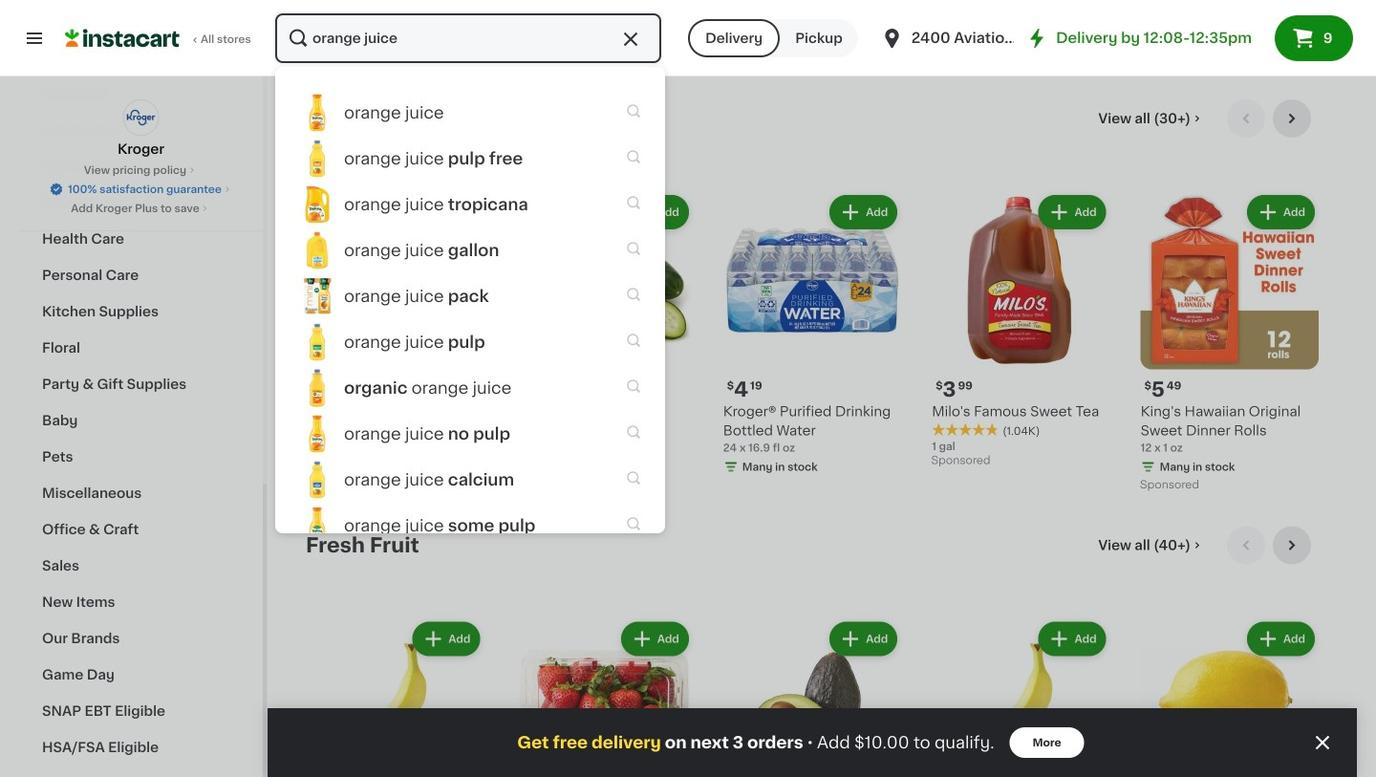 Task type: describe. For each thing, give the bounding box(es) containing it.
service type group
[[688, 19, 858, 57]]

treatment tracker modal dialog
[[268, 708, 1357, 777]]

search list box
[[291, 90, 650, 556]]

kroger logo image
[[123, 99, 159, 136]]



Task type: locate. For each thing, give the bounding box(es) containing it.
Search field
[[275, 13, 661, 63]]

2 item carousel region from the top
[[306, 526, 1319, 777]]

None search field
[[273, 11, 663, 65]]

main content
[[268, 76, 1357, 777]]

1 item carousel region from the top
[[306, 99, 1319, 503]]

1 vertical spatial item carousel region
[[306, 526, 1319, 777]]

0 vertical spatial item carousel region
[[306, 99, 1319, 503]]

$0.59 per pound element
[[306, 377, 484, 402]]

item carousel region
[[306, 99, 1319, 503], [306, 526, 1319, 777]]

$0.65 element
[[515, 377, 693, 402]]

instacart logo image
[[65, 27, 180, 50]]

product group
[[306, 191, 484, 444], [515, 191, 693, 459], [723, 191, 901, 478], [932, 191, 1110, 471], [1141, 191, 1319, 495], [306, 618, 484, 777], [515, 618, 693, 777], [723, 618, 901, 777], [932, 618, 1110, 777], [1141, 618, 1319, 777]]



Task type: vqa. For each thing, say whether or not it's contained in the screenshot.
item carousel Region
yes



